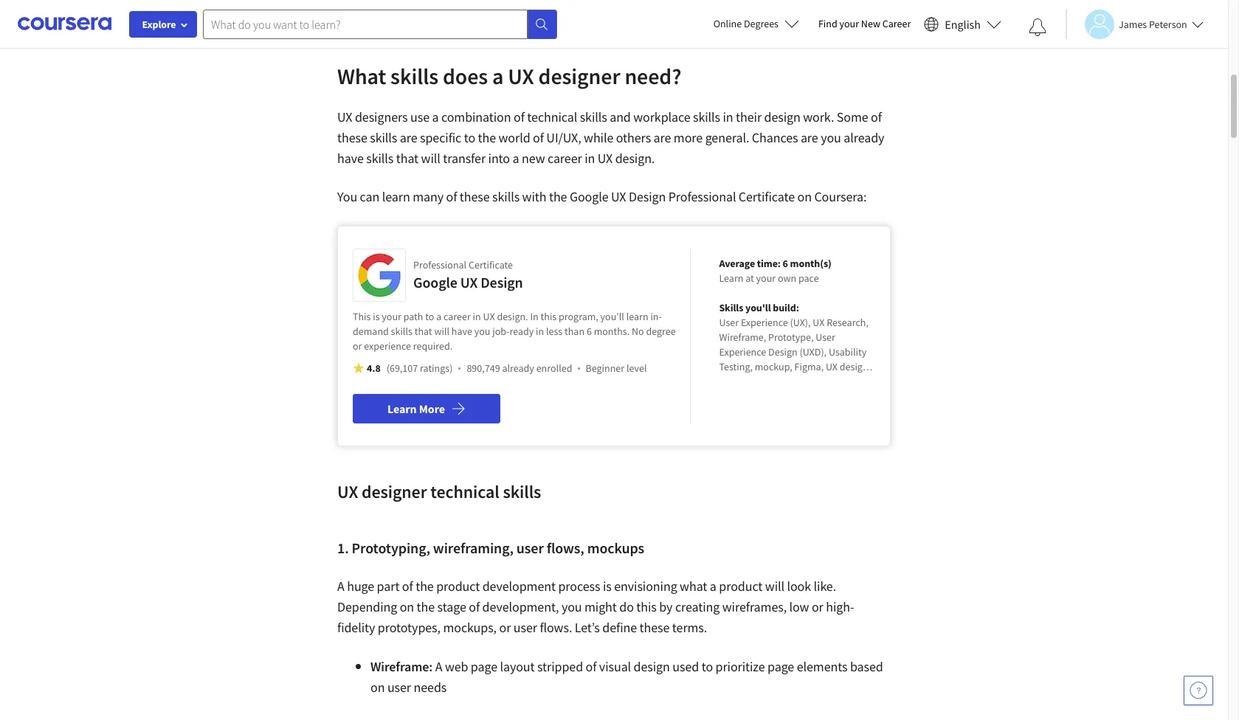 Task type: vqa. For each thing, say whether or not it's contained in the screenshot.
middle are
yes



Task type: locate. For each thing, give the bounding box(es) containing it.
1 vertical spatial have
[[452, 325, 473, 338]]

you
[[337, 188, 357, 205]]

have inside this is your path to a career in ux design. in this program, you'll learn in- demand skills that will have you job-ready in less than 6 months. no degree or experience required.
[[452, 325, 473, 338]]

6 right than on the left top
[[587, 325, 592, 338]]

google right the with
[[570, 188, 609, 205]]

are down use
[[400, 129, 418, 146]]

on up prototypes,
[[400, 599, 414, 616]]

0 horizontal spatial page
[[471, 659, 498, 676]]

user up (uxd),
[[816, 331, 836, 344]]

your down "time:"
[[757, 272, 776, 285]]

0 vertical spatial these
[[337, 129, 368, 146]]

skills inside this is your path to a career in ux design. in this program, you'll learn in- demand skills that will have you job-ready in less than 6 months. no degree or experience required.
[[391, 325, 413, 338]]

0 horizontal spatial design
[[634, 659, 670, 676]]

1 vertical spatial learn
[[627, 310, 649, 323]]

0 vertical spatial career
[[548, 150, 582, 167]]

you inside ux designers use a combination of technical skills and workplace skills in their design work. some of these skills are specific to the world of ui/ux, while others are more general. chances are you already have skills that will transfer into a new career in ux design.
[[821, 129, 842, 146]]

to inside this is your path to a career in ux design. in this program, you'll learn in- demand skills that will have you job-ready in less than 6 months. no degree or experience required.
[[426, 310, 434, 323]]

that up required.
[[415, 325, 432, 338]]

is inside this is your path to a career in ux design. in this program, you'll learn in- demand skills that will have you job-ready in less than 6 months. no degree or experience required.
[[373, 310, 380, 323]]

0 horizontal spatial these
[[337, 129, 368, 146]]

career up required.
[[444, 310, 471, 323]]

0 horizontal spatial this
[[541, 310, 557, 323]]

2 horizontal spatial on
[[798, 188, 812, 205]]

product up 'stage' on the left bottom of the page
[[437, 578, 480, 595]]

ux up job- on the left top of the page
[[483, 310, 495, 323]]

2 horizontal spatial your
[[840, 17, 860, 30]]

a inside a huge part of the product development process is envisioning what a product will look like. depending on the stage of development, you might do this by creating wireframes, low or high- fidelity prototypes, mockups, or user flows. let's define these terms.
[[710, 578, 717, 595]]

0 vertical spatial have
[[337, 150, 364, 167]]

ux right the does
[[508, 62, 534, 90]]

2 horizontal spatial you
[[821, 129, 842, 146]]

or inside this is your path to a career in ux design. in this program, you'll learn in- demand skills that will have you job-ready in less than 6 months. no degree or experience required.
[[353, 340, 362, 353]]

these down transfer
[[460, 188, 490, 205]]

on left coursera:
[[798, 188, 812, 205]]

you down process
[[562, 599, 582, 616]]

of up mockups,
[[469, 599, 480, 616]]

1 vertical spatial to
[[426, 310, 434, 323]]

testing,
[[720, 360, 753, 374]]

ratings)
[[420, 362, 453, 375]]

ui/ux,
[[547, 129, 582, 146]]

1 vertical spatial is
[[603, 578, 612, 595]]

1 vertical spatial design.
[[497, 310, 528, 323]]

1 vertical spatial these
[[460, 188, 490, 205]]

coursera:
[[815, 188, 867, 205]]

2 vertical spatial these
[[640, 620, 670, 636]]

0 horizontal spatial design.
[[497, 310, 528, 323]]

1 horizontal spatial design
[[765, 109, 801, 126]]

have
[[337, 150, 364, 167], [452, 325, 473, 338]]

0 vertical spatial to
[[464, 129, 476, 146]]

you'll
[[601, 310, 625, 323]]

2 vertical spatial you
[[562, 599, 582, 616]]

level
[[627, 362, 647, 375]]

0 vertical spatial already
[[844, 129, 885, 146]]

user inside a huge part of the product development process is envisioning what a product will look like. depending on the stage of development, you might do this by creating wireframes, low or high- fidelity prototypes, mockups, or user flows. let's define these terms.
[[514, 620, 537, 636]]

0 horizontal spatial technical
[[431, 481, 500, 504]]

design up chances
[[765, 109, 801, 126]]

page right web
[[471, 659, 498, 676]]

to inside a web page layout stripped of visual design used to prioritize page elements based on user needs
[[702, 659, 713, 676]]

0 horizontal spatial learn
[[388, 402, 417, 416]]

1 horizontal spatial to
[[464, 129, 476, 146]]

design. inside this is your path to a career in ux design. in this program, you'll learn in- demand skills that will have you job-ready in less than 6 months. no degree or experience required.
[[497, 310, 528, 323]]

1 horizontal spatial your
[[757, 272, 776, 285]]

depending
[[337, 599, 397, 616]]

a inside a huge part of the product development process is envisioning what a product will look like. depending on the stage of development, you might do this by creating wireframes, low or high- fidelity prototypes, mockups, or user flows. let's define these terms.
[[337, 578, 345, 595]]

1 vertical spatial user
[[514, 620, 537, 636]]

6 inside average time: 6 month(s) learn at your own pace
[[783, 257, 789, 270]]

0 horizontal spatial user
[[720, 316, 739, 329]]

0 vertical spatial design.
[[616, 150, 655, 167]]

product up wireframes,
[[719, 578, 763, 595]]

1 vertical spatial on
[[400, 599, 414, 616]]

explore
[[142, 18, 176, 31]]

0 vertical spatial learn
[[720, 272, 744, 285]]

page
[[471, 659, 498, 676], [768, 659, 795, 676]]

1 horizontal spatial is
[[603, 578, 612, 595]]

ux up the 1. on the left of page
[[337, 481, 358, 504]]

learn up no
[[627, 310, 649, 323]]

will up required.
[[434, 325, 450, 338]]

1. prototyping, wireframing, user flows, mockups
[[337, 539, 645, 557]]

world
[[499, 129, 531, 146]]

pace
[[799, 272, 819, 285]]

of
[[514, 109, 525, 126], [871, 109, 882, 126], [533, 129, 544, 146], [446, 188, 457, 205], [402, 578, 413, 595], [469, 599, 480, 616], [586, 659, 597, 676]]

in-
[[651, 310, 662, 323]]

figma,
[[795, 360, 824, 374]]

learn left more
[[388, 402, 417, 416]]

skills you'll build: user experience (ux), ux research, wireframe, prototype, user experience design (uxd), usability testing, mockup, figma, ux design jobs
[[720, 301, 869, 388]]

1 vertical spatial technical
[[431, 481, 500, 504]]

skills up the while
[[580, 109, 607, 126]]

that down use
[[396, 150, 419, 167]]

1 horizontal spatial on
[[400, 599, 414, 616]]

a right into at left top
[[513, 150, 519, 167]]

to inside ux designers use a combination of technical skills and workplace skills in their design work. some of these skills are specific to the world of ui/ux, while others are more general. chances are you already have skills that will transfer into a new career in ux design.
[[464, 129, 476, 146]]

0 vertical spatial a
[[337, 578, 345, 595]]

development,
[[483, 599, 559, 616]]

1 vertical spatial career
[[444, 310, 471, 323]]

0 horizontal spatial design
[[481, 273, 523, 292]]

a inside this is your path to a career in ux design. in this program, you'll learn in- demand skills that will have you job-ready in less than 6 months. no degree or experience required.
[[437, 310, 442, 323]]

more
[[674, 129, 703, 146]]

1 horizontal spatial career
[[548, 150, 582, 167]]

high-
[[826, 599, 855, 616]]

already
[[844, 129, 885, 146], [502, 362, 535, 375]]

are
[[400, 129, 418, 146], [654, 129, 671, 146], [801, 129, 819, 146]]

what skills does a ux designer need?
[[337, 62, 682, 90]]

explore button
[[129, 11, 197, 38]]

technical up ui/ux,
[[527, 109, 578, 126]]

2 vertical spatial your
[[382, 310, 402, 323]]

1 horizontal spatial this
[[637, 599, 657, 616]]

find your new career
[[819, 17, 911, 30]]

others
[[616, 129, 651, 146]]

define
[[603, 620, 637, 636]]

1 horizontal spatial have
[[452, 325, 473, 338]]

to right path
[[426, 310, 434, 323]]

design
[[629, 188, 666, 205], [481, 273, 523, 292], [769, 346, 798, 359]]

is right this
[[373, 310, 380, 323]]

that inside ux designers use a combination of technical skills and workplace skills in their design work. some of these skills are specific to the world of ui/ux, while others are more general. chances are you already have skills that will transfer into a new career in ux design.
[[396, 150, 419, 167]]

of inside a web page layout stripped of visual design used to prioritize page elements based on user needs
[[586, 659, 597, 676]]

design down prototype,
[[769, 346, 798, 359]]

1 vertical spatial or
[[812, 599, 824, 616]]

coursera image
[[18, 12, 111, 36]]

this left by
[[637, 599, 657, 616]]

2 vertical spatial to
[[702, 659, 713, 676]]

1 vertical spatial this
[[637, 599, 657, 616]]

you down work.
[[821, 129, 842, 146]]

1 vertical spatial designer
[[362, 481, 427, 504]]

1 vertical spatial design
[[840, 360, 869, 374]]

online degrees
[[714, 17, 779, 30]]

design inside professional certificate google ux design
[[481, 273, 523, 292]]

skills down path
[[391, 325, 413, 338]]

development
[[483, 578, 556, 595]]

0 horizontal spatial a
[[337, 578, 345, 595]]

4.8
[[367, 362, 381, 375]]

to up transfer
[[464, 129, 476, 146]]

that
[[396, 150, 419, 167], [415, 325, 432, 338]]

0 horizontal spatial career
[[444, 310, 471, 323]]

ux down the while
[[598, 150, 613, 167]]

1 horizontal spatial design.
[[616, 150, 655, 167]]

1 horizontal spatial product
[[719, 578, 763, 595]]

ux down certificate
[[461, 273, 478, 292]]

the right part
[[416, 578, 434, 595]]

the down combination
[[478, 129, 496, 146]]

these down designers
[[337, 129, 368, 146]]

1 horizontal spatial you
[[562, 599, 582, 616]]

these
[[337, 129, 368, 146], [460, 188, 490, 205], [640, 620, 670, 636]]

1 vertical spatial already
[[502, 362, 535, 375]]

0 horizontal spatial or
[[353, 340, 362, 353]]

1 vertical spatial google
[[413, 273, 458, 292]]

learn
[[382, 188, 410, 205], [627, 310, 649, 323]]

these down by
[[640, 620, 670, 636]]

0 vertical spatial is
[[373, 310, 380, 323]]

learn down average on the right
[[720, 272, 744, 285]]

1 vertical spatial design
[[481, 273, 523, 292]]

prototypes,
[[378, 620, 441, 636]]

0 horizontal spatial is
[[373, 310, 380, 323]]

1 vertical spatial a
[[435, 659, 443, 676]]

3 are from the left
[[801, 129, 819, 146]]

in down the while
[[585, 150, 595, 167]]

on down wireframe:
[[371, 679, 385, 696]]

these inside a huge part of the product development process is envisioning what a product will look like. depending on the stage of development, you might do this by creating wireframes, low or high- fidelity prototypes, mockups, or user flows. let's define these terms.
[[640, 620, 670, 636]]

let's
[[575, 620, 600, 636]]

of right many
[[446, 188, 457, 205]]

0 vertical spatial on
[[798, 188, 812, 205]]

None search field
[[203, 9, 557, 39]]

a huge part of the product development process is envisioning what a product will look like. depending on the stage of development, you might do this by creating wireframes, low or high- fidelity prototypes, mockups, or user flows. let's define these terms.
[[337, 578, 855, 636]]

0 horizontal spatial you
[[475, 325, 491, 338]]

a
[[337, 578, 345, 595], [435, 659, 443, 676]]

0 vertical spatial google
[[570, 188, 609, 205]]

1 horizontal spatial a
[[435, 659, 443, 676]]

will left look
[[766, 578, 785, 595]]

0 vertical spatial design
[[765, 109, 801, 126]]

design left professional
[[629, 188, 666, 205]]

already down the some
[[844, 129, 885, 146]]

0 vertical spatial design
[[629, 188, 666, 205]]

2 vertical spatial user
[[388, 679, 411, 696]]

1 vertical spatial learn
[[388, 402, 417, 416]]

workplace
[[634, 109, 691, 126]]

0 horizontal spatial 6
[[587, 325, 592, 338]]

degree
[[646, 325, 676, 338]]

(69,107
[[387, 362, 418, 375]]

1 horizontal spatial already
[[844, 129, 885, 146]]

are down workplace
[[654, 129, 671, 146]]

2 horizontal spatial design
[[840, 360, 869, 374]]

1 horizontal spatial user
[[816, 331, 836, 344]]

used
[[673, 659, 699, 676]]

1 vertical spatial 6
[[587, 325, 592, 338]]

you inside this is your path to a career in ux design. in this program, you'll learn in- demand skills that will have you job-ready in less than 6 months. no degree or experience required.
[[475, 325, 491, 338]]

average time: 6 month(s) learn at your own pace
[[720, 257, 832, 285]]

your left path
[[382, 310, 402, 323]]

design inside a web page layout stripped of visual design used to prioritize page elements based on user needs
[[634, 659, 670, 676]]

professional
[[413, 258, 467, 272]]

might
[[585, 599, 617, 616]]

a left web
[[435, 659, 443, 676]]

design
[[765, 109, 801, 126], [840, 360, 869, 374], [634, 659, 670, 676]]

in down professional certificate google ux design
[[473, 310, 481, 323]]

(ux),
[[790, 316, 811, 329]]

1 vertical spatial that
[[415, 325, 432, 338]]

is up might
[[603, 578, 612, 595]]

or down development,
[[499, 620, 511, 636]]

month(s)
[[791, 257, 832, 270]]

learn right can
[[382, 188, 410, 205]]

on inside a web page layout stripped of visual design used to prioritize page elements based on user needs
[[371, 679, 385, 696]]

general.
[[706, 129, 750, 146]]

a right use
[[432, 109, 439, 126]]

experience down wireframe,
[[720, 346, 767, 359]]

the inside ux designers use a combination of technical skills and workplace skills in their design work. some of these skills are specific to the world of ui/ux, while others are more general. chances are you already have skills that will transfer into a new career in ux design.
[[478, 129, 496, 146]]

based
[[851, 659, 884, 676]]

in left less
[[536, 325, 544, 338]]

0 horizontal spatial to
[[426, 310, 434, 323]]

flows.
[[540, 620, 572, 636]]

of left visual
[[586, 659, 597, 676]]

What do you want to learn? text field
[[203, 9, 528, 39]]

you'll
[[746, 301, 771, 315]]

program,
[[559, 310, 599, 323]]

ux down usability at the top of page
[[826, 360, 838, 374]]

1 are from the left
[[400, 129, 418, 146]]

or down demand
[[353, 340, 362, 353]]

designer up "and"
[[539, 62, 621, 90]]

these inside ux designers use a combination of technical skills and workplace skills in their design work. some of these skills are specific to the world of ui/ux, while others are more general. chances are you already have skills that will transfer into a new career in ux design.
[[337, 129, 368, 146]]

flows,
[[547, 539, 585, 557]]

career down ui/ux,
[[548, 150, 582, 167]]

designers
[[355, 109, 408, 126]]

user inside a web page layout stripped of visual design used to prioritize page elements based on user needs
[[388, 679, 411, 696]]

technical up wireframing,
[[431, 481, 500, 504]]

technical inside ux designers use a combination of technical skills and workplace skills in their design work. some of these skills are specific to the world of ui/ux, while others are more general. chances are you already have skills that will transfer into a new career in ux design.
[[527, 109, 578, 126]]

google inside professional certificate google ux design
[[413, 273, 458, 292]]

to
[[464, 129, 476, 146], [426, 310, 434, 323], [702, 659, 713, 676]]

design down certificate
[[481, 273, 523, 292]]

6 up own
[[783, 257, 789, 270]]

have up required.
[[452, 325, 473, 338]]

the left 'stage' on the left bottom of the page
[[417, 599, 435, 616]]

you left job- on the left top of the page
[[475, 325, 491, 338]]

into
[[488, 150, 510, 167]]

mockups
[[587, 539, 645, 557]]

1 horizontal spatial page
[[768, 659, 795, 676]]

or right low
[[812, 599, 824, 616]]

2 horizontal spatial or
[[812, 599, 824, 616]]

experience down you'll
[[741, 316, 788, 329]]

use
[[411, 109, 430, 126]]

design inside "skills you'll build: user experience (ux), ux research, wireframe, prototype, user experience design (uxd), usability testing, mockup, figma, ux design jobs"
[[840, 360, 869, 374]]

1 page from the left
[[471, 659, 498, 676]]

2 vertical spatial or
[[499, 620, 511, 636]]

a right what on the bottom of the page
[[710, 578, 717, 595]]

1 horizontal spatial are
[[654, 129, 671, 146]]

user left flows, at the left bottom of the page
[[517, 539, 544, 557]]

visual
[[599, 659, 631, 676]]

1 horizontal spatial 6
[[783, 257, 789, 270]]

skills left the with
[[493, 188, 520, 205]]

0 vertical spatial or
[[353, 340, 362, 353]]

will inside a huge part of the product development process is envisioning what a product will look like. depending on the stage of development, you might do this by creating wireframes, low or high- fidelity prototypes, mockups, or user flows. let's define these terms.
[[766, 578, 785, 595]]

a web page layout stripped of visual design used to prioritize page elements based on user needs
[[371, 659, 884, 696]]

than
[[565, 325, 585, 338]]

new
[[522, 150, 545, 167]]

are down work.
[[801, 129, 819, 146]]

user down development,
[[514, 620, 537, 636]]

your inside average time: 6 month(s) learn at your own pace
[[757, 272, 776, 285]]

own
[[778, 272, 797, 285]]

0 vertical spatial will
[[421, 150, 441, 167]]

0 vertical spatial technical
[[527, 109, 578, 126]]

2 horizontal spatial to
[[702, 659, 713, 676]]

0 horizontal spatial google
[[413, 273, 458, 292]]

do
[[620, 599, 634, 616]]

0 horizontal spatial are
[[400, 129, 418, 146]]

envisioning
[[614, 578, 678, 595]]

demand
[[353, 325, 389, 338]]

have up the you
[[337, 150, 364, 167]]

0 vertical spatial you
[[821, 129, 842, 146]]

design down usability at the top of page
[[840, 360, 869, 374]]

0 horizontal spatial have
[[337, 150, 364, 167]]

page right prioritize
[[768, 659, 795, 676]]

career
[[883, 17, 911, 30]]

product
[[437, 578, 480, 595], [719, 578, 763, 595]]

0 vertical spatial 6
[[783, 257, 789, 270]]

1 horizontal spatial these
[[460, 188, 490, 205]]

design left used on the right bottom
[[634, 659, 670, 676]]

0 vertical spatial user
[[720, 316, 739, 329]]

1 horizontal spatial learn
[[627, 310, 649, 323]]

user down wireframe:
[[388, 679, 411, 696]]

a inside a web page layout stripped of visual design used to prioritize page elements based on user needs
[[435, 659, 443, 676]]

while
[[584, 129, 614, 146]]

already right 890,749 at the left bottom of page
[[502, 362, 535, 375]]

google down the professional at the left top of the page
[[413, 273, 458, 292]]

mockup,
[[755, 360, 793, 374]]

will down specific
[[421, 150, 441, 167]]

many
[[413, 188, 444, 205]]

ux
[[508, 62, 534, 90], [337, 109, 353, 126], [598, 150, 613, 167], [611, 188, 627, 205], [461, 273, 478, 292], [483, 310, 495, 323], [813, 316, 825, 329], [826, 360, 838, 374], [337, 481, 358, 504]]

a
[[493, 62, 504, 90], [432, 109, 439, 126], [513, 150, 519, 167], [437, 310, 442, 323], [710, 578, 717, 595]]

ux designer technical skills
[[337, 481, 542, 504]]

ux right (ux),
[[813, 316, 825, 329]]

design. down others
[[616, 150, 655, 167]]

to right used on the right bottom
[[702, 659, 713, 676]]

user down skills
[[720, 316, 739, 329]]

design. up ready
[[497, 310, 528, 323]]

this is your path to a career in ux design. in this program, you'll learn in- demand skills that will have you job-ready in less than 6 months. no degree or experience required.
[[353, 310, 676, 353]]

skills up 'more'
[[693, 109, 721, 126]]

1 horizontal spatial learn
[[720, 272, 744, 285]]



Task type: describe. For each thing, give the bounding box(es) containing it.
(uxd),
[[800, 346, 827, 359]]

average
[[720, 257, 755, 270]]

james peterson
[[1119, 17, 1188, 31]]

what
[[680, 578, 708, 595]]

find
[[819, 17, 838, 30]]

have inside ux designers use a combination of technical skills and workplace skills in their design work. some of these skills are specific to the world of ui/ux, while others are more general. chances are you already have skills that will transfer into a new career in ux design.
[[337, 150, 364, 167]]

like.
[[814, 578, 837, 595]]

by
[[660, 599, 673, 616]]

in up the general. on the right
[[723, 109, 734, 126]]

this inside a huge part of the product development process is envisioning what a product will look like. depending on the stage of development, you might do this by creating wireframes, low or high- fidelity prototypes, mockups, or user flows. let's define these terms.
[[637, 599, 657, 616]]

elements
[[797, 659, 848, 676]]

0 horizontal spatial already
[[502, 362, 535, 375]]

of right part
[[402, 578, 413, 595]]

0 horizontal spatial learn
[[382, 188, 410, 205]]

skills down designers
[[370, 129, 397, 146]]

at
[[746, 272, 754, 285]]

huge
[[347, 578, 374, 595]]

skills
[[720, 301, 744, 315]]

learn inside button
[[388, 402, 417, 416]]

learn inside average time: 6 month(s) learn at your own pace
[[720, 272, 744, 285]]

1 product from the left
[[437, 578, 480, 595]]

certificate
[[469, 258, 513, 272]]

1 horizontal spatial design
[[629, 188, 666, 205]]

with
[[522, 188, 547, 205]]

your inside find your new career link
[[840, 17, 860, 30]]

james
[[1119, 17, 1148, 31]]

1.
[[337, 539, 349, 557]]

a right the does
[[493, 62, 504, 90]]

2 page from the left
[[768, 659, 795, 676]]

890,749
[[467, 362, 500, 375]]

career inside this is your path to a career in ux design. in this program, you'll learn in- demand skills that will have you job-ready in less than 6 months. no degree or experience required.
[[444, 310, 471, 323]]

what
[[337, 62, 386, 90]]

skills up can
[[366, 150, 394, 167]]

james peterson button
[[1066, 9, 1204, 39]]

can
[[360, 188, 380, 205]]

beginner
[[586, 362, 625, 375]]

terms.
[[673, 620, 708, 636]]

need?
[[625, 62, 682, 90]]

1 vertical spatial user
[[816, 331, 836, 344]]

job-
[[493, 325, 510, 338]]

2 product from the left
[[719, 578, 763, 595]]

web
[[445, 659, 468, 676]]

their
[[736, 109, 762, 126]]

prototype,
[[769, 331, 814, 344]]

0 vertical spatial experience
[[741, 316, 788, 329]]

890,749 already enrolled
[[467, 362, 573, 375]]

ux down ux designers use a combination of technical skills and workplace skills in their design work. some of these skills are specific to the world of ui/ux, while others are more general. chances are you already have skills that will transfer into a new career in ux design.
[[611, 188, 627, 205]]

wireframe,
[[720, 331, 767, 344]]

needs
[[414, 679, 447, 696]]

this inside this is your path to a career in ux design. in this program, you'll learn in- demand skills that will have you job-ready in less than 6 months. no degree or experience required.
[[541, 310, 557, 323]]

1 horizontal spatial or
[[499, 620, 511, 636]]

creating
[[676, 599, 720, 616]]

find your new career link
[[811, 15, 919, 33]]

prototyping,
[[352, 539, 430, 557]]

0 horizontal spatial designer
[[362, 481, 427, 504]]

on inside a huge part of the product development process is envisioning what a product will look like. depending on the stage of development, you might do this by creating wireframes, low or high- fidelity prototypes, mockups, or user flows. let's define these terms.
[[400, 599, 414, 616]]

time:
[[757, 257, 781, 270]]

and
[[610, 109, 631, 126]]

learn inside this is your path to a career in ux design. in this program, you'll learn in- demand skills that will have you job-ready in less than 6 months. no degree or experience required.
[[627, 310, 649, 323]]

2 are from the left
[[654, 129, 671, 146]]

professional
[[669, 188, 736, 205]]

online
[[714, 17, 742, 30]]

ready
[[510, 325, 534, 338]]

wireframing,
[[433, 539, 514, 557]]

design inside ux designers use a combination of technical skills and workplace skills in their design work. some of these skills are specific to the world of ui/ux, while others are more general. chances are you already have skills that will transfer into a new career in ux design.
[[765, 109, 801, 126]]

skills up use
[[391, 62, 439, 90]]

on for user
[[371, 679, 385, 696]]

is inside a huge part of the product development process is envisioning what a product will look like. depending on the stage of development, you might do this by creating wireframes, low or high- fidelity prototypes, mockups, or user flows. let's define these terms.
[[603, 578, 612, 595]]

fidelity
[[337, 620, 375, 636]]

ux designers use a combination of technical skills and workplace skills in their design work. some of these skills are specific to the world of ui/ux, while others are more general. chances are you already have skills that will transfer into a new career in ux design.
[[337, 109, 885, 167]]

part
[[377, 578, 400, 595]]

layout
[[500, 659, 535, 676]]

no
[[632, 325, 644, 338]]

of right the some
[[871, 109, 882, 126]]

online degrees button
[[702, 7, 811, 40]]

on for coursera:
[[798, 188, 812, 205]]

stage
[[438, 599, 467, 616]]

low
[[790, 599, 810, 616]]

design. inside ux designers use a combination of technical skills and workplace skills in their design work. some of these skills are specific to the world of ui/ux, while others are more general. chances are you already have skills that will transfer into a new career in ux design.
[[616, 150, 655, 167]]

you can learn many of these skills with the google ux design professional certificate on coursera:
[[337, 188, 867, 205]]

learn more button
[[353, 394, 501, 424]]

already inside ux designers use a combination of technical skills and workplace skills in their design work. some of these skills are specific to the world of ui/ux, while others are more general. chances are you already have skills that will transfer into a new career in ux design.
[[844, 129, 885, 146]]

you inside a huge part of the product development process is envisioning what a product will look like. depending on the stage of development, you might do this by creating wireframes, low or high- fidelity prototypes, mockups, or user flows. let's define these terms.
[[562, 599, 582, 616]]

path
[[404, 310, 423, 323]]

more
[[419, 402, 445, 416]]

wireframe:
[[371, 659, 433, 676]]

jobs
[[720, 375, 738, 388]]

0 vertical spatial user
[[517, 539, 544, 557]]

some
[[837, 109, 869, 126]]

combination
[[442, 109, 511, 126]]

process
[[559, 578, 601, 595]]

transfer
[[443, 150, 486, 167]]

learn more
[[388, 402, 445, 416]]

design inside "skills you'll build: user experience (ux), ux research, wireframe, prototype, user experience design (uxd), usability testing, mockup, figma, ux design jobs"
[[769, 346, 798, 359]]

career inside ux designers use a combination of technical skills and workplace skills in their design work. some of these skills are specific to the world of ui/ux, while others are more general. chances are you already have skills that will transfer into a new career in ux design.
[[548, 150, 582, 167]]

usability
[[829, 346, 867, 359]]

mockups,
[[443, 620, 497, 636]]

the right the with
[[549, 188, 567, 205]]

a for huge
[[337, 578, 345, 595]]

will inside ux designers use a combination of technical skills and workplace skills in their design work. some of these skills are specific to the world of ui/ux, while others are more general. chances are you already have skills that will transfer into a new career in ux design.
[[421, 150, 441, 167]]

show notifications image
[[1029, 18, 1047, 36]]

skills up the 1. prototyping, wireframing, user flows, mockups
[[503, 481, 542, 504]]

6 inside this is your path to a career in ux design. in this program, you'll learn in- demand skills that will have you job-ready in less than 6 months. no degree or experience required.
[[587, 325, 592, 338]]

ux inside this is your path to a career in ux design. in this program, you'll learn in- demand skills that will have you job-ready in less than 6 months. no degree or experience required.
[[483, 310, 495, 323]]

ux left designers
[[337, 109, 353, 126]]

english button
[[919, 0, 1008, 48]]

that inside this is your path to a career in ux design. in this program, you'll learn in- demand skills that will have you job-ready in less than 6 months. no degree or experience required.
[[415, 325, 432, 338]]

google image
[[357, 253, 402, 298]]

build:
[[773, 301, 799, 315]]

a for web
[[435, 659, 443, 676]]

0 vertical spatial designer
[[539, 62, 621, 90]]

of up world
[[514, 109, 525, 126]]

stripped
[[538, 659, 583, 676]]

work.
[[804, 109, 835, 126]]

4.8 (69,107 ratings)
[[367, 362, 453, 375]]

1 vertical spatial experience
[[720, 346, 767, 359]]

required.
[[413, 340, 453, 353]]

will inside this is your path to a career in ux design. in this program, you'll learn in- demand skills that will have you job-ready in less than 6 months. no degree or experience required.
[[434, 325, 450, 338]]

1 horizontal spatial google
[[570, 188, 609, 205]]

wireframes,
[[723, 599, 787, 616]]

professional certificate google ux design
[[413, 258, 523, 292]]

your inside this is your path to a career in ux design. in this program, you'll learn in- demand skills that will have you job-ready in less than 6 months. no degree or experience required.
[[382, 310, 402, 323]]

help center image
[[1190, 682, 1208, 700]]

ux inside professional certificate google ux design
[[461, 273, 478, 292]]

chances
[[752, 129, 798, 146]]

of up new
[[533, 129, 544, 146]]



